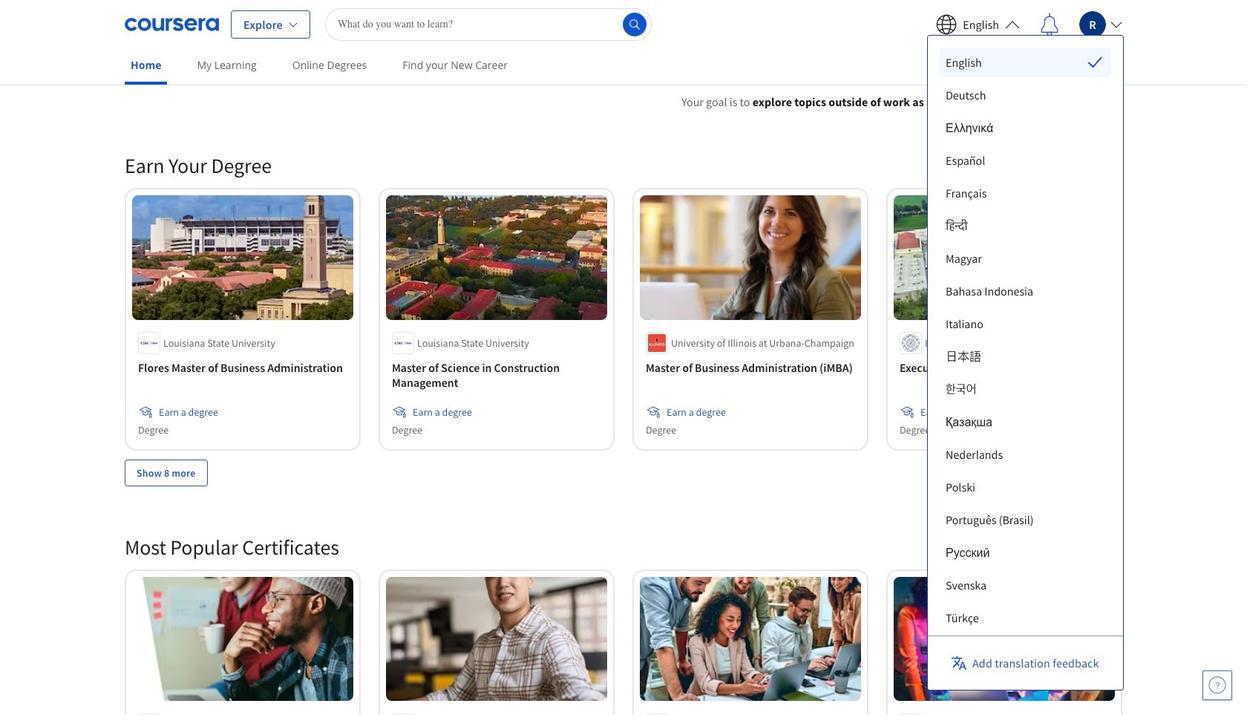 Task type: locate. For each thing, give the bounding box(es) containing it.
None search field
[[325, 8, 652, 40]]

help center image
[[1209, 677, 1227, 694]]

radio item
[[940, 48, 1111, 77]]

coursera image
[[125, 12, 219, 36]]

menu
[[940, 48, 1111, 715]]

main content
[[0, 75, 1248, 715]]

earn your degree collection element
[[116, 128, 1132, 510]]

most popular certificates collection element
[[116, 510, 1132, 715]]



Task type: vqa. For each thing, say whether or not it's contained in the screenshot.
main content
yes



